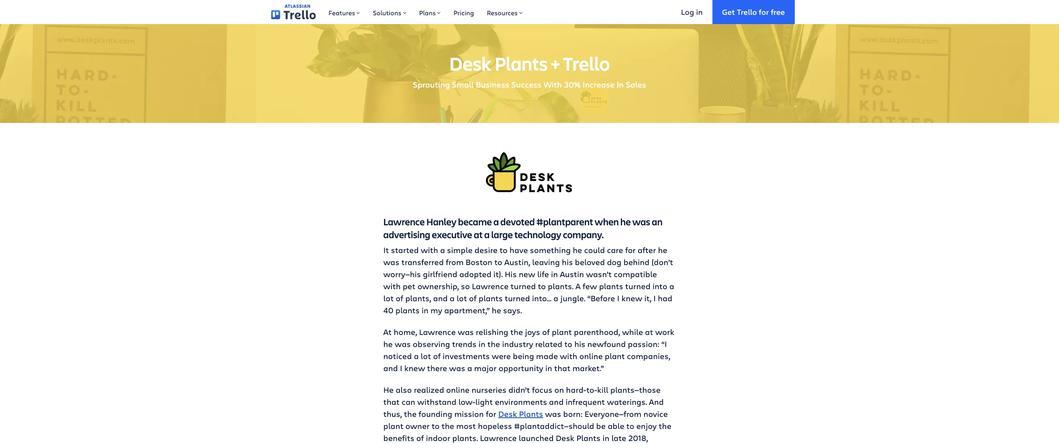 Task type: vqa. For each thing, say whether or not it's contained in the screenshot.
Attachment button
no



Task type: describe. For each thing, give the bounding box(es) containing it.
knew inside at home, lawrence was relishing the joys of plant parenthood, while at work he was observing trends in the industry related to his newfound passion: "i noticed a lot of investments were being made with online plant companies, and i knew there was a major opportunity in that market."
[[405, 363, 425, 374]]

"i
[[662, 339, 667, 350]]

the down the novice
[[659, 421, 672, 432]]

of up apartment,"
[[469, 293, 477, 304]]

my
[[431, 305, 443, 316]]

and inside lawrence hanley became a devoted #plantparent when he was an advertising executive at a large technology company. it started with a simple desire to have something he could care for after he was transferred from boston to austin, leaving his beloved dog behind (don't worry—his girlfriend adopted it). his new life in austin wasn't compatible with pet ownership, so lawrence turned to plants. a few plants turned into a lot of plants, and a lot of plants turned into... a jungle. "before i knew it, i had 40 plants in my apartment," he says.
[[433, 293, 448, 304]]

lawrence hanley became a devoted #plantparent when he was an advertising executive at a large technology company. it started with a simple desire to have something he could care for after he was transferred from boston to austin, leaving his beloved dog behind (don't worry—his girlfriend adopted it). his new life in austin wasn't compatible with pet ownership, so lawrence turned to plants. a few plants turned into a lot of plants, and a lot of plants turned into... a jungle. "before i knew it, i had 40 plants in my apartment," he says.
[[384, 215, 675, 316]]

pricing
[[454, 8, 474, 17]]

beloved
[[575, 257, 605, 268]]

jungle.
[[561, 293, 586, 304]]

behind
[[624, 257, 650, 268]]

new
[[519, 269, 536, 280]]

launched
[[519, 433, 554, 443]]

a down investments
[[468, 363, 472, 374]]

was left an
[[633, 215, 651, 228]]

waterings.
[[607, 397, 647, 407]]

he right when
[[621, 215, 631, 228]]

log in link
[[672, 0, 713, 24]]

into...
[[532, 293, 552, 304]]

were
[[492, 351, 511, 362]]

company.
[[563, 228, 604, 241]]

made
[[536, 351, 558, 362]]

it,
[[645, 293, 652, 304]]

could
[[584, 245, 605, 256]]

relishing
[[476, 327, 509, 338]]

desk for desk plants
[[499, 409, 517, 420]]

0 horizontal spatial with
[[384, 281, 401, 292]]

novice
[[644, 409, 668, 420]]

in right log
[[696, 7, 703, 17]]

2 horizontal spatial for
[[759, 7, 769, 17]]

log
[[681, 7, 695, 17]]

focus
[[532, 385, 553, 395]]

plants,
[[406, 293, 431, 304]]

was up trends
[[458, 327, 474, 338]]

dog
[[607, 257, 622, 268]]

was down investments
[[449, 363, 465, 374]]

knew inside lawrence hanley became a devoted #plantparent when he was an advertising executive at a large technology company. it started with a simple desire to have something he could care for after he was transferred from boston to austin, leaving his beloved dog behind (don't worry—his girlfriend adopted it). his new life in austin wasn't compatible with pet ownership, so lawrence turned to plants. a few plants turned into a lot of plants, and a lot of plants turned into... a jungle. "before i knew it, i had 40 plants in my apartment," he says.
[[622, 293, 643, 304]]

features button
[[322, 0, 367, 24]]

at
[[384, 327, 392, 338]]

resources
[[487, 8, 518, 17]]

technology
[[515, 228, 562, 241]]

noticed
[[384, 351, 412, 362]]

desk plants + trello sprouting small business success with 30% increase in sales
[[413, 51, 647, 90]]

there
[[427, 363, 447, 374]]

started
[[391, 245, 419, 256]]

get
[[722, 7, 735, 17]]

everyone—from
[[585, 409, 642, 420]]

hopeless
[[478, 421, 512, 432]]

and inside 'he also realized online nurseries didn't focus on hard-to-kill plants—those that can withstand low-light environments and infrequent waterings. and thus, the founding mission for'
[[549, 397, 564, 407]]

a right noticed
[[414, 351, 419, 362]]

born:
[[564, 409, 583, 420]]

in left my
[[422, 305, 429, 316]]

while
[[622, 327, 643, 338]]

light
[[476, 397, 493, 407]]

of down pet
[[396, 293, 404, 304]]

wasn't
[[586, 269, 612, 280]]

desk plants logo image
[[481, 142, 579, 203]]

turned down "compatible"
[[626, 281, 651, 292]]

lawrence down 'it).'
[[472, 281, 509, 292]]

advertising
[[384, 228, 431, 241]]

passion:
[[628, 339, 660, 350]]

have
[[510, 245, 528, 256]]

to right able
[[627, 421, 635, 432]]

for inside 'he also realized online nurseries didn't focus on hard-to-kill plants—those that can withstand low-light environments and infrequent waterings. and thus, the founding mission for'
[[486, 409, 497, 420]]

he
[[384, 385, 394, 395]]

desk inside was born: everyone—from novice plant owner to the most hopeless #plantaddict—should be able to enjoy the benefits of indoor plants. lawrence launched desk plants in late 201
[[556, 433, 575, 443]]

plants. inside lawrence hanley became a devoted #plantparent when he was an advertising executive at a large technology company. it started with a simple desire to have something he could care for after he was transferred from boston to austin, leaving his beloved dog behind (don't worry—his girlfriend adopted it). his new life in austin wasn't compatible with pet ownership, so lawrence turned to plants. a few plants turned into a lot of plants, and a lot of plants turned into... a jungle. "before i knew it, i had 40 plants in my apartment," he says.
[[548, 281, 574, 292]]

plants for desk plants + trello sprouting small business success with 30% increase in sales
[[495, 51, 548, 76]]

he inside at home, lawrence was relishing the joys of plant parenthood, while at work he was observing trends in the industry related to his newfound passion: "i noticed a lot of investments were being made with online plant companies, and i knew there was a major opportunity in that market."
[[384, 339, 393, 350]]

mission
[[455, 409, 484, 420]]

a left "simple"
[[440, 245, 445, 256]]

benefits
[[384, 433, 415, 443]]

opportunity
[[499, 363, 544, 374]]

trends
[[452, 339, 477, 350]]

says.
[[503, 305, 522, 316]]

0 vertical spatial plant
[[552, 327, 572, 338]]

into
[[653, 281, 668, 292]]

atlassian trello image
[[271, 5, 316, 20]]

a right into...
[[554, 293, 559, 304]]

industry
[[502, 339, 534, 350]]

plants inside was born: everyone—from novice plant owner to the most hopeless #plantaddict—should be able to enjoy the benefits of indoor plants. lawrence launched desk plants in late 201
[[577, 433, 601, 443]]

his inside at home, lawrence was relishing the joys of plant parenthood, while at work he was observing trends in the industry related to his newfound passion: "i noticed a lot of investments were being made with online plant companies, and i knew there was a major opportunity in that market."
[[575, 339, 586, 350]]

at home, lawrence was relishing the joys of plant parenthood, while at work he was observing trends in the industry related to his newfound passion: "i noticed a lot of investments were being made with online plant companies, and i knew there was a major opportunity in that market."
[[384, 327, 675, 374]]

in right life
[[551, 269, 558, 280]]

hanley
[[427, 215, 457, 228]]

related
[[536, 339, 563, 350]]

owner
[[406, 421, 430, 432]]

care
[[607, 245, 624, 256]]

to up into...
[[538, 281, 546, 292]]

sprouting
[[413, 79, 450, 90]]

kill
[[598, 385, 609, 395]]

low-
[[459, 397, 476, 407]]

late
[[612, 433, 627, 443]]

so
[[461, 281, 470, 292]]

his
[[505, 269, 517, 280]]

founding
[[419, 409, 453, 420]]

online inside 'he also realized online nurseries didn't focus on hard-to-kill plants—those that can withstand low-light environments and infrequent waterings. and thus, the founding mission for'
[[446, 385, 470, 395]]

lawrence inside at home, lawrence was relishing the joys of plant parenthood, while at work he was observing trends in the industry related to his newfound passion: "i noticed a lot of investments were being made with online plant companies, and i knew there was a major opportunity in that market."
[[419, 327, 456, 338]]

to left have
[[500, 245, 508, 256]]

resources button
[[481, 0, 529, 24]]

turned down new in the bottom of the page
[[511, 281, 536, 292]]

plants—those
[[611, 385, 661, 395]]

features
[[329, 8, 355, 17]]

turned up says.
[[505, 293, 530, 304]]

get trello for free link
[[713, 0, 795, 24]]

major
[[474, 363, 497, 374]]

0 vertical spatial plants
[[599, 281, 624, 292]]

home,
[[394, 327, 417, 338]]

compatible
[[614, 269, 657, 280]]

be
[[597, 421, 606, 432]]

girlfriend
[[423, 269, 458, 280]]

to inside at home, lawrence was relishing the joys of plant parenthood, while at work he was observing trends in the industry related to his newfound passion: "i noticed a lot of investments were being made with online plant companies, and i knew there was a major opportunity in that market."
[[565, 339, 573, 350]]

plants for desk plants
[[519, 409, 543, 420]]

was down it
[[384, 257, 400, 268]]

trello inside desk plants + trello sprouting small business success with 30% increase in sales
[[563, 51, 610, 76]]

he up (don't
[[658, 245, 668, 256]]

get trello for free
[[722, 7, 785, 17]]

i inside at home, lawrence was relishing the joys of plant parenthood, while at work he was observing trends in the industry related to his newfound passion: "i noticed a lot of investments were being made with online plant companies, and i knew there was a major opportunity in that market."
[[400, 363, 403, 374]]

became
[[458, 215, 492, 228]]



Task type: locate. For each thing, give the bounding box(es) containing it.
desk up hopeless
[[499, 409, 517, 420]]

2 horizontal spatial desk
[[556, 433, 575, 443]]

with
[[421, 245, 438, 256], [384, 281, 401, 292], [560, 351, 578, 362]]

at inside at home, lawrence was relishing the joys of plant parenthood, while at work he was observing trends in the industry related to his newfound passion: "i noticed a lot of investments were being made with online plant companies, and i knew there was a major opportunity in that market."
[[645, 327, 654, 338]]

was up #plantaddict—should
[[545, 409, 561, 420]]

1 horizontal spatial plants.
[[548, 281, 574, 292]]

plants down 'it).'
[[479, 293, 503, 304]]

and down noticed
[[384, 363, 398, 374]]

0 vertical spatial online
[[580, 351, 603, 362]]

few
[[583, 281, 597, 292]]

knew
[[622, 293, 643, 304], [405, 363, 425, 374]]

1 horizontal spatial for
[[626, 245, 636, 256]]

1 vertical spatial plant
[[605, 351, 625, 362]]

lot down observing
[[421, 351, 431, 362]]

0 vertical spatial for
[[759, 7, 769, 17]]

he
[[621, 215, 631, 228], [573, 245, 582, 256], [658, 245, 668, 256], [492, 305, 501, 316], [384, 339, 393, 350]]

was inside was born: everyone—from novice plant owner to the most hopeless #plantaddict—should be able to enjoy the benefits of indoor plants. lawrence launched desk plants in late 201
[[545, 409, 561, 420]]

0 vertical spatial and
[[433, 293, 448, 304]]

1 horizontal spatial and
[[433, 293, 448, 304]]

indoor
[[426, 433, 451, 443]]

newfound
[[588, 339, 626, 350]]

plants up success
[[495, 51, 548, 76]]

2 vertical spatial for
[[486, 409, 497, 420]]

for left the free
[[759, 7, 769, 17]]

and down ownership,
[[433, 293, 448, 304]]

+
[[551, 51, 560, 76]]

with down 'worry—his'
[[384, 281, 401, 292]]

plans
[[419, 8, 436, 17]]

with up transferred
[[421, 245, 438, 256]]

plant up related
[[552, 327, 572, 338]]

he left says.
[[492, 305, 501, 316]]

at up passion: at the bottom right of page
[[645, 327, 654, 338]]

in
[[617, 79, 624, 90]]

he also realized online nurseries didn't focus on hard-to-kill plants—those that can withstand low-light environments and infrequent waterings. and thus, the founding mission for
[[384, 385, 664, 420]]

1 vertical spatial with
[[384, 281, 401, 292]]

1 horizontal spatial at
[[645, 327, 654, 338]]

0 horizontal spatial plant
[[384, 421, 404, 432]]

0 horizontal spatial that
[[384, 397, 400, 407]]

1 vertical spatial trello
[[563, 51, 610, 76]]

austin,
[[505, 257, 530, 268]]

to down 'founding'
[[432, 421, 440, 432]]

lawrence up observing
[[419, 327, 456, 338]]

0 horizontal spatial online
[[446, 385, 470, 395]]

2 vertical spatial desk
[[556, 433, 575, 443]]

0 horizontal spatial lot
[[384, 293, 394, 304]]

able
[[608, 421, 625, 432]]

of up there
[[433, 351, 441, 362]]

increase
[[583, 79, 615, 90]]

being
[[513, 351, 534, 362]]

#plantparent
[[537, 215, 594, 228]]

lot down so
[[457, 293, 467, 304]]

1 horizontal spatial lot
[[421, 351, 431, 362]]

plants down the plants,
[[396, 305, 420, 316]]

0 vertical spatial that
[[555, 363, 571, 374]]

online up market."
[[580, 351, 603, 362]]

1 horizontal spatial his
[[575, 339, 586, 350]]

environments
[[495, 397, 547, 407]]

in inside was born: everyone—from novice plant owner to the most hopeless #plantaddict—should be able to enjoy the benefits of indoor plants. lawrence launched desk plants in late 201
[[603, 433, 610, 443]]

1 vertical spatial desk
[[499, 409, 517, 420]]

also
[[396, 385, 412, 395]]

0 vertical spatial desk
[[449, 51, 492, 76]]

desk inside desk plants + trello sprouting small business success with 30% increase in sales
[[449, 51, 492, 76]]

trello up increase
[[563, 51, 610, 76]]

with right made
[[560, 351, 578, 362]]

i right it,
[[654, 293, 656, 304]]

small
[[452, 79, 474, 90]]

simple
[[447, 245, 473, 256]]

at inside lawrence hanley became a devoted #plantparent when he was an advertising executive at a large technology company. it started with a simple desire to have something he could care for after he was transferred from boston to austin, leaving his beloved dog behind (don't worry—his girlfriend adopted it). his new life in austin wasn't compatible with pet ownership, so lawrence turned to plants. a few plants turned into a lot of plants, and a lot of plants turned into... a jungle. "before i knew it, i had 40 plants in my apartment," he says.
[[474, 228, 483, 241]]

2 horizontal spatial plant
[[605, 351, 625, 362]]

2 vertical spatial plants
[[577, 433, 601, 443]]

0 horizontal spatial and
[[384, 363, 398, 374]]

2 horizontal spatial and
[[549, 397, 564, 407]]

turned
[[511, 281, 536, 292], [626, 281, 651, 292], [505, 293, 530, 304]]

1 vertical spatial that
[[384, 397, 400, 407]]

1 horizontal spatial trello
[[737, 7, 757, 17]]

0 horizontal spatial desk
[[449, 51, 492, 76]]

0 horizontal spatial his
[[562, 257, 573, 268]]

0 horizontal spatial plants.
[[453, 433, 478, 443]]

free
[[771, 7, 785, 17]]

desk
[[449, 51, 492, 76], [499, 409, 517, 420], [556, 433, 575, 443]]

solutions button
[[367, 0, 413, 24]]

of up related
[[543, 327, 550, 338]]

parenthood,
[[574, 327, 620, 338]]

1 vertical spatial plants
[[479, 293, 503, 304]]

the down relishing
[[488, 339, 500, 350]]

desk down #plantaddict—should
[[556, 433, 575, 443]]

0 vertical spatial his
[[562, 257, 573, 268]]

thus,
[[384, 409, 402, 420]]

2 vertical spatial and
[[549, 397, 564, 407]]

his
[[562, 257, 573, 268], [575, 339, 586, 350]]

from
[[446, 257, 464, 268]]

40
[[384, 305, 394, 316]]

0 vertical spatial plants
[[495, 51, 548, 76]]

and down on
[[549, 397, 564, 407]]

for up hopeless
[[486, 409, 497, 420]]

1 horizontal spatial knew
[[622, 293, 643, 304]]

plants. inside was born: everyone—from novice plant owner to the most hopeless #plantaddict—should be able to enjoy the benefits of indoor plants. lawrence launched desk plants in late 201
[[453, 433, 478, 443]]

for up the behind
[[626, 245, 636, 256]]

of down owner
[[417, 433, 424, 443]]

desire
[[475, 245, 498, 256]]

lawrence inside was born: everyone—from novice plant owner to the most hopeless #plantaddict—should be able to enjoy the benefits of indoor plants. lawrence launched desk plants in late 201
[[480, 433, 517, 443]]

desk for desk plants + trello sprouting small business success with 30% increase in sales
[[449, 51, 492, 76]]

to right related
[[565, 339, 573, 350]]

desk plants link
[[499, 409, 543, 420]]

austin
[[560, 269, 584, 280]]

plants. down most on the left of the page
[[453, 433, 478, 443]]

a down ownership,
[[450, 293, 455, 304]]

plant down thus,
[[384, 421, 404, 432]]

that up thus,
[[384, 397, 400, 407]]

the down can
[[404, 409, 417, 420]]

2 horizontal spatial plants
[[599, 281, 624, 292]]

investments
[[443, 351, 490, 362]]

2 horizontal spatial i
[[654, 293, 656, 304]]

2 vertical spatial plants
[[396, 305, 420, 316]]

and
[[649, 397, 664, 407]]

1 horizontal spatial with
[[421, 245, 438, 256]]

with
[[544, 79, 562, 90]]

1 horizontal spatial plants
[[479, 293, 503, 304]]

boston
[[466, 257, 493, 268]]

his inside lawrence hanley became a devoted #plantparent when he was an advertising executive at a large technology company. it started with a simple desire to have something he could care for after he was transferred from boston to austin, leaving his beloved dog behind (don't worry—his girlfriend adopted it). his new life in austin wasn't compatible with pet ownership, so lawrence turned to plants. a few plants turned into a lot of plants, and a lot of plants turned into... a jungle. "before i knew it, i had 40 plants in my apartment," he says.
[[562, 257, 573, 268]]

1 horizontal spatial i
[[617, 293, 620, 304]]

plants inside desk plants + trello sprouting small business success with 30% increase in sales
[[495, 51, 548, 76]]

in down relishing
[[479, 339, 486, 350]]

trello right get
[[737, 7, 757, 17]]

1 horizontal spatial online
[[580, 351, 603, 362]]

enjoy
[[637, 421, 657, 432]]

1 horizontal spatial plant
[[552, 327, 572, 338]]

with inside at home, lawrence was relishing the joys of plant parenthood, while at work he was observing trends in the industry related to his newfound passion: "i noticed a lot of investments were being made with online plant companies, and i knew there was a major opportunity in that market."
[[560, 351, 578, 362]]

a left large
[[485, 228, 490, 241]]

leaving
[[532, 257, 560, 268]]

ownership,
[[418, 281, 459, 292]]

0 horizontal spatial plants
[[396, 305, 420, 316]]

the up industry
[[511, 327, 523, 338]]

desk up small in the left of the page
[[449, 51, 492, 76]]

0 vertical spatial knew
[[622, 293, 643, 304]]

plant down newfound at the right of page
[[605, 351, 625, 362]]

infrequent
[[566, 397, 605, 407]]

can
[[402, 397, 416, 407]]

the inside 'he also realized online nurseries didn't focus on hard-to-kill plants—those that can withstand low-light environments and infrequent waterings. and thus, the founding mission for'
[[404, 409, 417, 420]]

lawrence down hopeless
[[480, 433, 517, 443]]

lot inside at home, lawrence was relishing the joys of plant parenthood, while at work he was observing trends in the industry related to his newfound passion: "i noticed a lot of investments were being made with online plant companies, and i knew there was a major opportunity in that market."
[[421, 351, 431, 362]]

didn't
[[509, 385, 530, 395]]

1 horizontal spatial that
[[555, 363, 571, 374]]

and inside at home, lawrence was relishing the joys of plant parenthood, while at work he was observing trends in the industry related to his newfound passion: "i noticed a lot of investments were being made with online plant companies, and i knew there was a major opportunity in that market."
[[384, 363, 398, 374]]

that inside 'he also realized online nurseries didn't focus on hard-to-kill plants—those that can withstand low-light environments and infrequent waterings. and thus, the founding mission for'
[[384, 397, 400, 407]]

1 vertical spatial plants.
[[453, 433, 478, 443]]

plants
[[599, 281, 624, 292], [479, 293, 503, 304], [396, 305, 420, 316]]

lot
[[384, 293, 394, 304], [457, 293, 467, 304], [421, 351, 431, 362]]

2 horizontal spatial with
[[560, 351, 578, 362]]

adopted
[[460, 269, 492, 280]]

apartment,"
[[445, 305, 490, 316]]

i down noticed
[[400, 363, 403, 374]]

knew down noticed
[[405, 363, 425, 374]]

online up low-
[[446, 385, 470, 395]]

0 horizontal spatial at
[[474, 228, 483, 241]]

1 vertical spatial at
[[645, 327, 654, 338]]

market."
[[573, 363, 604, 374]]

online inside at home, lawrence was relishing the joys of plant parenthood, while at work he was observing trends in the industry related to his newfound passion: "i noticed a lot of investments were being made with online plant companies, and i knew there was a major opportunity in that market."
[[580, 351, 603, 362]]

his up austin
[[562, 257, 573, 268]]

his down parenthood,
[[575, 339, 586, 350]]

a right into
[[670, 281, 675, 292]]

1 vertical spatial plants
[[519, 409, 543, 420]]

he down company.
[[573, 245, 582, 256]]

2 vertical spatial plant
[[384, 421, 404, 432]]

0 vertical spatial with
[[421, 245, 438, 256]]

trello
[[737, 7, 757, 17], [563, 51, 610, 76]]

it).
[[494, 269, 503, 280]]

of
[[396, 293, 404, 304], [469, 293, 477, 304], [543, 327, 550, 338], [433, 351, 441, 362], [417, 433, 424, 443]]

he down "at"
[[384, 339, 393, 350]]

30%
[[564, 79, 581, 90]]

1 vertical spatial and
[[384, 363, 398, 374]]

knew left it,
[[622, 293, 643, 304]]

0 vertical spatial plants.
[[548, 281, 574, 292]]

something
[[530, 245, 571, 256]]

in down be
[[603, 433, 610, 443]]

plants down be
[[577, 433, 601, 443]]

0 horizontal spatial for
[[486, 409, 497, 420]]

observing
[[413, 339, 450, 350]]

business
[[476, 79, 510, 90]]

that down made
[[555, 363, 571, 374]]

on
[[555, 385, 564, 395]]

it
[[384, 245, 389, 256]]

to up 'it).'
[[495, 257, 503, 268]]

0 horizontal spatial trello
[[563, 51, 610, 76]]

plans button
[[413, 0, 447, 24]]

1 vertical spatial online
[[446, 385, 470, 395]]

most
[[457, 421, 476, 432]]

executive
[[432, 228, 473, 241]]

0 horizontal spatial knew
[[405, 363, 425, 374]]

1 vertical spatial his
[[575, 339, 586, 350]]

worry—his
[[384, 269, 421, 280]]

i right "before
[[617, 293, 620, 304]]

lot up 40
[[384, 293, 394, 304]]

plant inside was born: everyone—from novice plant owner to the most hopeless #plantaddict—should be able to enjoy the benefits of indoor plants. lawrence launched desk plants in late 201
[[384, 421, 404, 432]]

that
[[555, 363, 571, 374], [384, 397, 400, 407]]

plants up "before
[[599, 281, 624, 292]]

for inside lawrence hanley became a devoted #plantparent when he was an advertising executive at a large technology company. it started with a simple desire to have something he could care for after he was transferred from boston to austin, leaving his beloved dog behind (don't worry—his girlfriend adopted it). his new life in austin wasn't compatible with pet ownership, so lawrence turned to plants. a few plants turned into a lot of plants, and a lot of plants turned into... a jungle. "before i knew it, i had 40 plants in my apartment," he says.
[[626, 245, 636, 256]]

withstand
[[418, 397, 457, 407]]

in down made
[[546, 363, 553, 374]]

that inside at home, lawrence was relishing the joys of plant parenthood, while at work he was observing trends in the industry related to his newfound passion: "i noticed a lot of investments were being made with online plant companies, and i knew there was a major opportunity in that market."
[[555, 363, 571, 374]]

after
[[638, 245, 656, 256]]

pricing link
[[447, 0, 481, 24]]

at up desire
[[474, 228, 483, 241]]

i
[[617, 293, 620, 304], [654, 293, 656, 304], [400, 363, 403, 374]]

plants down environments on the bottom of page
[[519, 409, 543, 420]]

0 horizontal spatial i
[[400, 363, 403, 374]]

of inside was born: everyone—from novice plant owner to the most hopeless #plantaddict—should be able to enjoy the benefits of indoor plants. lawrence launched desk plants in late 201
[[417, 433, 424, 443]]

1 vertical spatial knew
[[405, 363, 425, 374]]

plants. down austin
[[548, 281, 574, 292]]

"before
[[588, 293, 615, 304]]

nurseries
[[472, 385, 507, 395]]

2 horizontal spatial lot
[[457, 293, 467, 304]]

was down home,
[[395, 339, 411, 350]]

#plantaddict—should
[[514, 421, 595, 432]]

1 horizontal spatial desk
[[499, 409, 517, 420]]

1 vertical spatial for
[[626, 245, 636, 256]]

online
[[580, 351, 603, 362], [446, 385, 470, 395]]

lawrence up started
[[384, 215, 425, 228]]

the up 'indoor'
[[442, 421, 454, 432]]

2 vertical spatial with
[[560, 351, 578, 362]]

0 vertical spatial at
[[474, 228, 483, 241]]

0 vertical spatial trello
[[737, 7, 757, 17]]

a right became on the left of page
[[494, 215, 499, 228]]



